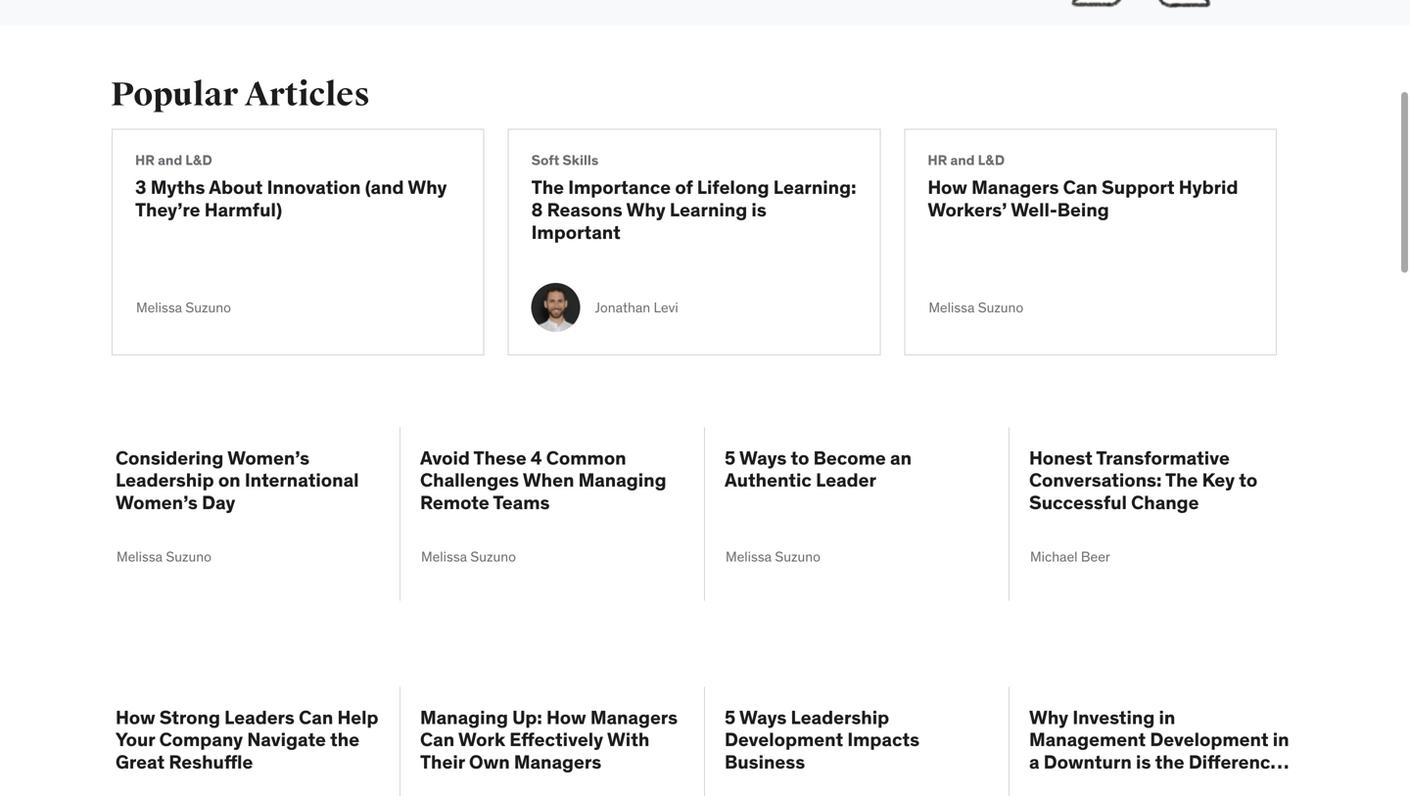 Task type: locate. For each thing, give the bounding box(es) containing it.
2 horizontal spatial can
[[1063, 176, 1098, 199]]

hr
[[135, 151, 155, 169], [928, 151, 948, 169]]

managers inside hr and l&d how managers can support hybrid workers' well-being
[[972, 176, 1059, 199]]

leadership left 'on' at the left bottom of the page
[[116, 468, 214, 492]]

key
[[1202, 468, 1235, 492]]

importance
[[568, 176, 671, 199]]

1 hr from the left
[[135, 151, 155, 169]]

1 horizontal spatial managing
[[579, 468, 667, 492]]

5 inside 5 ways to become an authentic leader
[[725, 446, 736, 470]]

0 horizontal spatial can
[[299, 706, 333, 729]]

1 horizontal spatial l&d
[[978, 151, 1005, 169]]

0 horizontal spatial women's
[[116, 491, 198, 514]]

the down soft
[[532, 176, 564, 199]]

and inside hr and l&d 3 myths about innovation (and why they're harmful)
[[158, 151, 182, 169]]

ways up business in the right of the page
[[740, 706, 787, 729]]

these
[[474, 446, 527, 470]]

l&d inside hr and l&d 3 myths about innovation (and why they're harmful)
[[185, 151, 212, 169]]

the inside soft skills the importance of lifelong learning: 8 reasons why learning is important
[[532, 176, 564, 199]]

2 development from the left
[[1150, 728, 1269, 751]]

1 vertical spatial leadership
[[791, 706, 890, 729]]

hr for how
[[928, 151, 948, 169]]

well-
[[1011, 198, 1058, 221]]

1 ways from the top
[[740, 446, 787, 470]]

suzuno for considering women's leadership on international women's day
[[166, 548, 212, 566]]

in
[[1159, 706, 1176, 729], [1273, 728, 1290, 751]]

5 ways leadership development impacts business
[[725, 706, 920, 774]]

0 horizontal spatial how
[[116, 706, 155, 729]]

2 hr from the left
[[928, 151, 948, 169]]

0 horizontal spatial the
[[532, 176, 564, 199]]

hr for 3
[[135, 151, 155, 169]]

l&d for myths
[[185, 151, 212, 169]]

1 vertical spatial managing
[[420, 706, 508, 729]]

1 horizontal spatial development
[[1150, 728, 1269, 751]]

with
[[607, 728, 650, 751]]

in up failure
[[1273, 728, 1290, 751]]

1 horizontal spatial the
[[1155, 750, 1185, 774]]

common
[[546, 446, 627, 470]]

1 vertical spatial managers
[[590, 706, 678, 729]]

0 horizontal spatial to
[[791, 446, 810, 470]]

5 for 5 ways leadership development impacts business
[[725, 706, 736, 729]]

honest
[[1029, 446, 1093, 470]]

0 horizontal spatial is
[[752, 198, 767, 221]]

popular
[[111, 74, 238, 115]]

2 horizontal spatial why
[[1029, 706, 1069, 729]]

can left help
[[299, 706, 333, 729]]

1 5 from the top
[[725, 446, 736, 470]]

3
[[135, 176, 146, 199]]

1 vertical spatial is
[[1136, 750, 1151, 774]]

1 horizontal spatial how
[[547, 706, 586, 729]]

and up myths in the top of the page
[[158, 151, 182, 169]]

managing up: how managers can work effectively with their own managers link
[[420, 706, 685, 774]]

company
[[159, 728, 243, 751]]

0 horizontal spatial hr
[[135, 151, 155, 169]]

1 vertical spatial ways
[[740, 706, 787, 729]]

leadership
[[116, 468, 214, 492], [791, 706, 890, 729]]

0 horizontal spatial why
[[408, 176, 447, 199]]

hr up 3
[[135, 151, 155, 169]]

why right (and
[[408, 176, 447, 199]]

0 horizontal spatial leadership
[[116, 468, 214, 492]]

0 horizontal spatial in
[[1159, 706, 1176, 729]]

managing inside avoid these 4 common challenges when managing remote teams
[[579, 468, 667, 492]]

0 horizontal spatial and
[[158, 151, 182, 169]]

how strong leaders can help your company navigate the great reshuffle
[[116, 706, 379, 774]]

melissa
[[136, 299, 182, 317], [929, 299, 975, 317], [117, 548, 163, 566], [421, 548, 467, 566], [726, 548, 772, 566]]

the inside the honest transformative conversations: the key to successful change
[[1166, 468, 1198, 492]]

your
[[116, 728, 155, 751]]

development
[[725, 728, 843, 751], [1150, 728, 1269, 751]]

women's down considering
[[116, 491, 198, 514]]

managing up their
[[420, 706, 508, 729]]

2 horizontal spatial and
[[1191, 773, 1224, 796]]

1 horizontal spatial hr
[[928, 151, 948, 169]]

and for myths
[[158, 151, 182, 169]]

2 5 from the top
[[725, 706, 736, 729]]

0 vertical spatial leadership
[[116, 468, 214, 492]]

melissa suzuno for 5 ways to become an authentic leader
[[726, 548, 821, 566]]

1 development from the left
[[725, 728, 843, 751]]

avoid these 4 common challenges when managing remote teams link
[[420, 446, 685, 514]]

considering
[[116, 446, 224, 470]]

1 horizontal spatial leadership
[[791, 706, 890, 729]]

leadership inside 5 ways leadership development impacts business
[[791, 706, 890, 729]]

hr inside hr and l&d 3 myths about innovation (and why they're harmful)
[[135, 151, 155, 169]]

melissa suzuno
[[136, 299, 231, 317], [929, 299, 1024, 317], [117, 548, 212, 566], [421, 548, 516, 566], [726, 548, 821, 566]]

4
[[531, 446, 542, 470]]

l&d
[[185, 151, 212, 169], [978, 151, 1005, 169]]

5 for 5 ways to become an authentic leader
[[725, 446, 736, 470]]

0 horizontal spatial l&d
[[185, 151, 212, 169]]

l&d up myths in the top of the page
[[185, 151, 212, 169]]

managing right "when"
[[579, 468, 667, 492]]

can inside how strong leaders can help your company navigate the great reshuffle
[[299, 706, 333, 729]]

1 l&d from the left
[[185, 151, 212, 169]]

ways left leader
[[740, 446, 787, 470]]

soft
[[532, 151, 560, 169]]

jonathan
[[595, 299, 650, 317]]

5 ways to become an authentic leader
[[725, 446, 912, 492]]

how up great
[[116, 706, 155, 729]]

and inside hr and l&d how managers can support hybrid workers' well-being
[[951, 151, 975, 169]]

leadership up business in the right of the page
[[791, 706, 890, 729]]

0 horizontal spatial the
[[330, 728, 360, 751]]

beer
[[1081, 548, 1111, 566]]

leaders
[[224, 706, 295, 729]]

in right investing
[[1159, 706, 1176, 729]]

how strong leaders can help your company navigate the great reshuffle link
[[116, 706, 380, 774]]

conversations:
[[1029, 468, 1162, 492]]

1 horizontal spatial the
[[1166, 468, 1198, 492]]

how inside how strong leaders can help your company navigate the great reshuffle
[[116, 706, 155, 729]]

2 ways from the top
[[740, 706, 787, 729]]

l&d up workers' at the right of page
[[978, 151, 1005, 169]]

the left difference
[[1155, 750, 1185, 774]]

and
[[158, 151, 182, 169], [951, 151, 975, 169], [1191, 773, 1224, 796]]

0 vertical spatial ways
[[740, 446, 787, 470]]

investing
[[1073, 706, 1155, 729]]

0 horizontal spatial managing
[[420, 706, 508, 729]]

to left become
[[791, 446, 810, 470]]

0 vertical spatial managers
[[972, 176, 1059, 199]]

and left failure
[[1191, 773, 1224, 796]]

2 l&d from the left
[[978, 151, 1005, 169]]

women's up day
[[227, 446, 310, 470]]

the left key
[[1166, 468, 1198, 492]]

difference
[[1189, 750, 1281, 774]]

l&d for managers
[[978, 151, 1005, 169]]

melissa suzuno for considering women's leadership on international women's day
[[117, 548, 212, 566]]

avoid
[[420, 446, 470, 470]]

5
[[725, 446, 736, 470], [725, 706, 736, 729]]

ways inside 5 ways to become an authentic leader
[[740, 446, 787, 470]]

hr inside hr and l&d how managers can support hybrid workers' well-being
[[928, 151, 948, 169]]

how managers can support hybrid workers' well-being link
[[928, 176, 1254, 243]]

0 vertical spatial 5
[[725, 446, 736, 470]]

how right up:
[[547, 706, 586, 729]]

why investing in management development in a downturn is the difference between success and failure
[[1029, 706, 1290, 796]]

to
[[791, 446, 810, 470], [1239, 468, 1258, 492]]

0 vertical spatial is
[[752, 198, 767, 221]]

1 vertical spatial women's
[[116, 491, 198, 514]]

1 horizontal spatial to
[[1239, 468, 1258, 492]]

can right well-
[[1063, 176, 1098, 199]]

can left work
[[420, 728, 455, 751]]

how left well-
[[928, 176, 968, 199]]

they're
[[135, 198, 200, 221]]

reasons
[[547, 198, 623, 221]]

is
[[752, 198, 767, 221], [1136, 750, 1151, 774]]

hr up workers' at the right of page
[[928, 151, 948, 169]]

the right navigate
[[330, 728, 360, 751]]

ways
[[740, 446, 787, 470], [740, 706, 787, 729]]

reshuffle
[[169, 750, 253, 774]]

is right learning
[[752, 198, 767, 221]]

1 vertical spatial 5
[[725, 706, 736, 729]]

5 ways to become an authentic leader link
[[725, 446, 989, 514]]

day
[[202, 491, 235, 514]]

can inside managing up: how managers can work effectively with their own managers
[[420, 728, 455, 751]]

1 horizontal spatial women's
[[227, 446, 310, 470]]

and up workers' at the right of page
[[951, 151, 975, 169]]

l&d inside hr and l&d how managers can support hybrid workers' well-being
[[978, 151, 1005, 169]]

become
[[814, 446, 886, 470]]

why left the of
[[626, 198, 666, 221]]

1 horizontal spatial in
[[1273, 728, 1290, 751]]

is down investing
[[1136, 750, 1151, 774]]

1 horizontal spatial why
[[626, 198, 666, 221]]

2 horizontal spatial how
[[928, 176, 968, 199]]

0 horizontal spatial development
[[725, 728, 843, 751]]

the importance of lifelong learning: 8 reasons why learning is important link
[[532, 176, 857, 244]]

when
[[523, 468, 574, 492]]

leadership inside considering women's leadership on international women's day
[[116, 468, 214, 492]]

to right key
[[1239, 468, 1258, 492]]

women's
[[227, 446, 310, 470], [116, 491, 198, 514]]

5 inside 5 ways leadership development impacts business
[[725, 706, 736, 729]]

0 vertical spatial the
[[532, 176, 564, 199]]

to inside the honest transformative conversations: the key to successful change
[[1239, 468, 1258, 492]]

1 vertical spatial the
[[1166, 468, 1198, 492]]

to inside 5 ways to become an authentic leader
[[791, 446, 810, 470]]

0 vertical spatial managing
[[579, 468, 667, 492]]

why up a
[[1029, 706, 1069, 729]]

suzuno for avoid these 4 common challenges when managing remote teams
[[471, 548, 516, 566]]

managing
[[579, 468, 667, 492], [420, 706, 508, 729]]

1 horizontal spatial and
[[951, 151, 975, 169]]

1 horizontal spatial is
[[1136, 750, 1151, 774]]

harmful)
[[204, 198, 282, 221]]

1 horizontal spatial can
[[420, 728, 455, 751]]

honest transformative conversations: the key to successful change link
[[1029, 446, 1295, 514]]

how inside hr and l&d how managers can support hybrid workers' well-being
[[928, 176, 968, 199]]

ways inside 5 ways leadership development impacts business
[[740, 706, 787, 729]]



Task type: vqa. For each thing, say whether or not it's contained in the screenshot.
launched
no



Task type: describe. For each thing, give the bounding box(es) containing it.
managing up: how managers can work effectively with their own managers
[[420, 706, 678, 774]]

their
[[420, 750, 465, 774]]

learning:
[[774, 176, 857, 199]]

strong
[[159, 706, 220, 729]]

suzuno for 5 ways to become an authentic leader
[[775, 548, 821, 566]]

of
[[675, 176, 693, 199]]

a
[[1029, 750, 1040, 774]]

hr and l&d how managers can support hybrid workers' well-being
[[928, 151, 1239, 221]]

important
[[532, 220, 621, 244]]

business
[[725, 750, 805, 774]]

success
[[1112, 773, 1186, 796]]

and for managers
[[951, 151, 975, 169]]

3 myths about innovation (and why they're harmful) link
[[135, 176, 461, 243]]

myths
[[151, 176, 205, 199]]

levi
[[654, 299, 679, 317]]

effectively
[[510, 728, 603, 751]]

the inside why investing in management development in a downturn is the difference between success and failure
[[1155, 750, 1185, 774]]

why inside why investing in management development in a downturn is the difference between success and failure
[[1029, 706, 1069, 729]]

about
[[209, 176, 263, 199]]

(and
[[365, 176, 404, 199]]

work
[[458, 728, 505, 751]]

learning
[[670, 198, 748, 221]]

5 ways leadership development impacts business link
[[725, 706, 989, 774]]

melissa suzuno for avoid these 4 common challenges when managing remote teams
[[421, 548, 516, 566]]

failure
[[1228, 773, 1288, 796]]

on
[[218, 468, 241, 492]]

impacts
[[848, 728, 920, 751]]

melissa for avoid these 4 common challenges when managing remote teams
[[421, 548, 467, 566]]

development inside 5 ways leadership development impacts business
[[725, 728, 843, 751]]

teams
[[493, 491, 550, 514]]

ways for leadership
[[740, 706, 787, 729]]

challenges
[[420, 468, 519, 492]]

development inside why investing in management development in a downturn is the difference between success and failure
[[1150, 728, 1269, 751]]

is inside soft skills the importance of lifelong learning: 8 reasons why learning is important
[[752, 198, 767, 221]]

innovation
[[267, 176, 361, 199]]

8
[[532, 198, 543, 221]]

why investing in management development in a downturn is the difference between success and failure link
[[1029, 706, 1295, 796]]

how inside managing up: how managers can work effectively with their own managers
[[547, 706, 586, 729]]

is inside why investing in management development in a downturn is the difference between success and failure
[[1136, 750, 1151, 774]]

hybrid
[[1179, 176, 1239, 199]]

successful
[[1029, 491, 1127, 514]]

0 vertical spatial women's
[[227, 446, 310, 470]]

change
[[1131, 491, 1199, 514]]

leadership for development
[[791, 706, 890, 729]]

michael
[[1030, 548, 1078, 566]]

workers'
[[928, 198, 1007, 221]]

great
[[116, 750, 165, 774]]

hr and l&d 3 myths about innovation (and why they're harmful)
[[135, 151, 447, 221]]

why inside hr and l&d 3 myths about innovation (and why they're harmful)
[[408, 176, 447, 199]]

popular articles
[[111, 74, 370, 115]]

lifelong
[[697, 176, 769, 199]]

support
[[1102, 176, 1175, 199]]

transformative
[[1097, 446, 1230, 470]]

melissa for considering women's leadership on international women's day
[[117, 548, 163, 566]]

authentic
[[725, 468, 812, 492]]

skills
[[563, 151, 599, 169]]

downturn
[[1044, 750, 1132, 774]]

remote
[[420, 491, 489, 514]]

can inside hr and l&d how managers can support hybrid workers' well-being
[[1063, 176, 1098, 199]]

and inside why investing in management development in a downturn is the difference between success and failure
[[1191, 773, 1224, 796]]

why inside soft skills the importance of lifelong learning: 8 reasons why learning is important
[[626, 198, 666, 221]]

the inside how strong leaders can help your company navigate the great reshuffle
[[330, 728, 360, 751]]

avoid these 4 common challenges when managing remote teams
[[420, 446, 667, 514]]

an
[[890, 446, 912, 470]]

considering women's leadership on international women's day link
[[116, 446, 380, 514]]

leader
[[816, 468, 877, 492]]

between
[[1029, 773, 1108, 796]]

management
[[1029, 728, 1146, 751]]

up:
[[512, 706, 542, 729]]

help
[[337, 706, 379, 729]]

own
[[469, 750, 510, 774]]

leadership for on
[[116, 468, 214, 492]]

ways for to
[[740, 446, 787, 470]]

soft skills the importance of lifelong learning: 8 reasons why learning is important
[[532, 151, 857, 244]]

international
[[245, 468, 359, 492]]

being
[[1058, 198, 1110, 221]]

considering women's leadership on international women's day
[[116, 446, 359, 514]]

honest transformative conversations: the key to successful change
[[1029, 446, 1258, 514]]

managing inside managing up: how managers can work effectively with their own managers
[[420, 706, 508, 729]]

melissa for 5 ways to become an authentic leader
[[726, 548, 772, 566]]

jonathan levi
[[595, 299, 679, 317]]

2 vertical spatial managers
[[514, 750, 602, 774]]

michael beer
[[1030, 548, 1111, 566]]

navigate
[[247, 728, 326, 751]]

articles
[[245, 74, 370, 115]]



